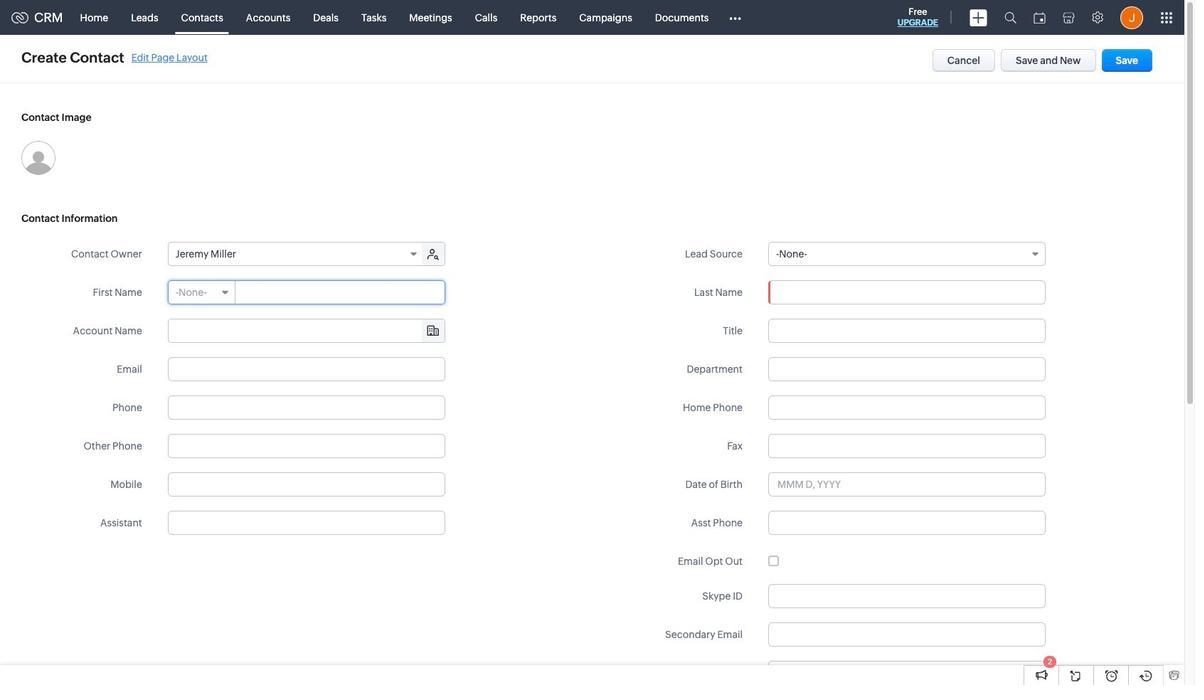 Task type: vqa. For each thing, say whether or not it's contained in the screenshot.
Campaigns LINK
no



Task type: locate. For each thing, give the bounding box(es) containing it.
profile element
[[1113, 0, 1153, 35]]

profile image
[[1121, 6, 1144, 29]]

None field
[[769, 242, 1046, 266], [169, 243, 423, 266], [169, 281, 235, 304], [769, 242, 1046, 266], [169, 243, 423, 266], [169, 281, 235, 304]]

MMM D, YYYY text field
[[769, 473, 1046, 497]]

None text field
[[769, 280, 1046, 305], [769, 357, 1046, 382], [168, 396, 445, 420], [168, 473, 445, 497], [769, 511, 1046, 535], [769, 584, 1046, 609], [769, 623, 1046, 647], [788, 662, 1046, 685], [769, 280, 1046, 305], [769, 357, 1046, 382], [168, 396, 445, 420], [168, 473, 445, 497], [769, 511, 1046, 535], [769, 584, 1046, 609], [769, 623, 1046, 647], [788, 662, 1046, 685]]

None text field
[[236, 281, 445, 304], [769, 319, 1046, 343], [168, 357, 445, 382], [769, 396, 1046, 420], [168, 434, 445, 458], [769, 434, 1046, 458], [168, 511, 445, 535], [236, 281, 445, 304], [769, 319, 1046, 343], [168, 357, 445, 382], [769, 396, 1046, 420], [168, 434, 445, 458], [769, 434, 1046, 458], [168, 511, 445, 535]]



Task type: describe. For each thing, give the bounding box(es) containing it.
calendar image
[[1034, 12, 1046, 23]]

image image
[[21, 141, 56, 175]]

create menu image
[[970, 9, 988, 26]]

create menu element
[[962, 0, 997, 35]]

Other Modules field
[[721, 6, 751, 29]]

search element
[[997, 0, 1026, 35]]

search image
[[1005, 11, 1017, 23]]

logo image
[[11, 12, 28, 23]]



